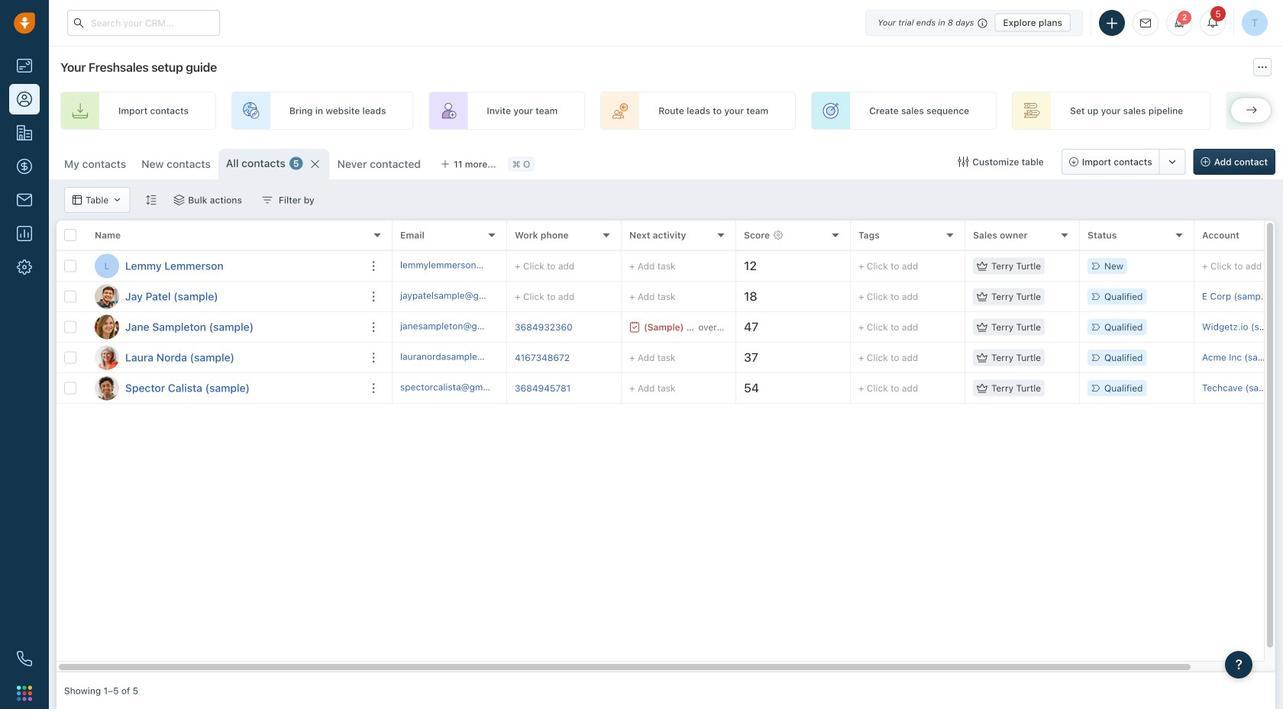 Task type: describe. For each thing, give the bounding box(es) containing it.
style_myh0__igzzd8unmi image
[[145, 195, 156, 206]]

j image
[[95, 315, 119, 340]]

phone image
[[17, 652, 32, 667]]

j image
[[95, 285, 119, 309]]

Search your CRM... text field
[[67, 10, 220, 36]]



Task type: locate. For each thing, give the bounding box(es) containing it.
2 row group from the left
[[393, 251, 1284, 404]]

row group
[[57, 251, 393, 404], [393, 251, 1284, 404]]

freshworks switcher image
[[17, 686, 32, 702]]

column header
[[87, 221, 393, 251]]

send email image
[[1141, 18, 1152, 28]]

container_wx8msf4aqz5i3rn1 image
[[73, 196, 82, 205], [630, 322, 640, 333], [977, 322, 988, 333], [977, 353, 988, 363], [977, 383, 988, 394]]

l image
[[95, 346, 119, 370]]

grid
[[57, 221, 1284, 673]]

group
[[1062, 149, 1187, 175]]

phone element
[[9, 644, 40, 675]]

1 row group from the left
[[57, 251, 393, 404]]

s image
[[95, 376, 119, 401]]

container_wx8msf4aqz5i3rn1 image
[[959, 157, 969, 167], [174, 195, 184, 206], [262, 195, 273, 206], [113, 196, 122, 205], [977, 261, 988, 272], [977, 292, 988, 302]]

press space to select this row. row
[[57, 251, 393, 282], [393, 251, 1284, 282], [57, 282, 393, 313], [393, 282, 1284, 313], [57, 313, 393, 343], [393, 313, 1284, 343], [57, 343, 393, 374], [393, 343, 1284, 374], [57, 374, 393, 404], [393, 374, 1284, 404]]

row
[[57, 221, 393, 251]]



Task type: vqa. For each thing, say whether or not it's contained in the screenshot.
2nd option
no



